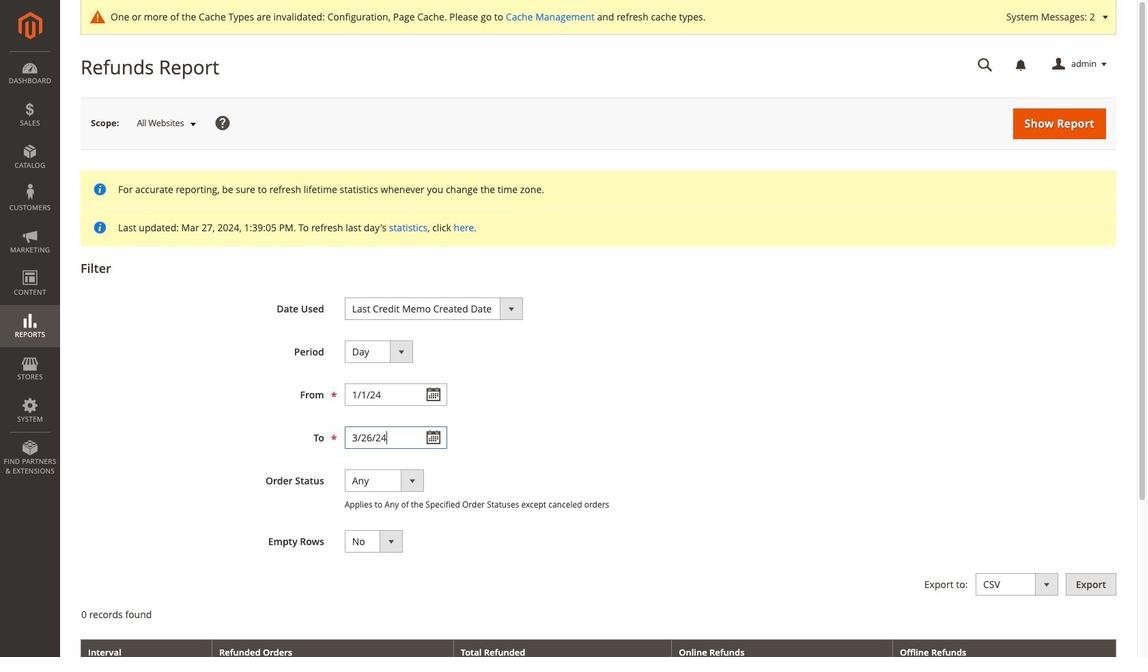 Task type: describe. For each thing, give the bounding box(es) containing it.
magento admin panel image
[[18, 12, 42, 40]]



Task type: vqa. For each thing, say whether or not it's contained in the screenshot.
"Tab List"
no



Task type: locate. For each thing, give the bounding box(es) containing it.
menu bar
[[0, 51, 60, 483]]

None text field
[[345, 384, 447, 406]]

None text field
[[968, 53, 1003, 76], [345, 427, 447, 449], [968, 53, 1003, 76], [345, 427, 447, 449]]



